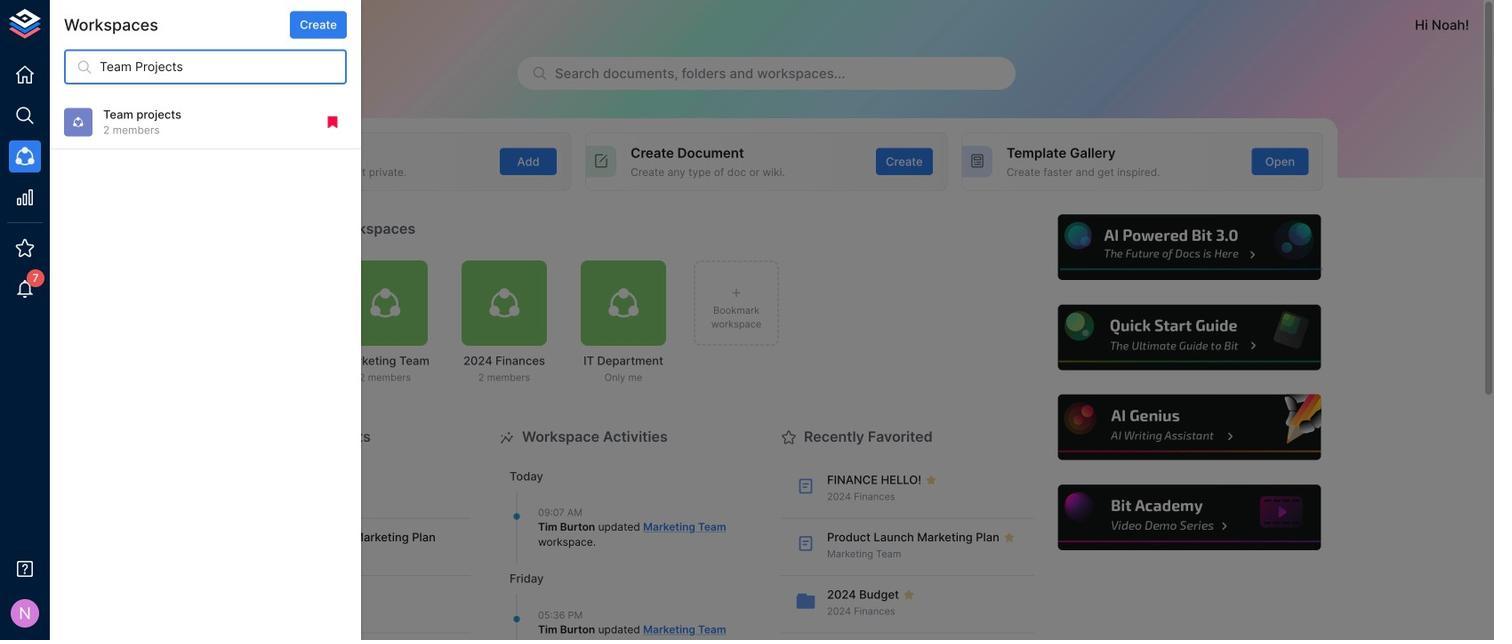 Task type: describe. For each thing, give the bounding box(es) containing it.
remove bookmark image
[[325, 114, 341, 130]]

Search Workspaces... text field
[[100, 50, 347, 85]]

2 help image from the top
[[1056, 302, 1324, 373]]



Task type: vqa. For each thing, say whether or not it's contained in the screenshot.
1st the help image from the top
yes



Task type: locate. For each thing, give the bounding box(es) containing it.
help image
[[1056, 212, 1324, 283], [1056, 302, 1324, 373], [1056, 392, 1324, 463], [1056, 482, 1324, 553]]

4 help image from the top
[[1056, 482, 1324, 553]]

3 help image from the top
[[1056, 392, 1324, 463]]

1 help image from the top
[[1056, 212, 1324, 283]]



